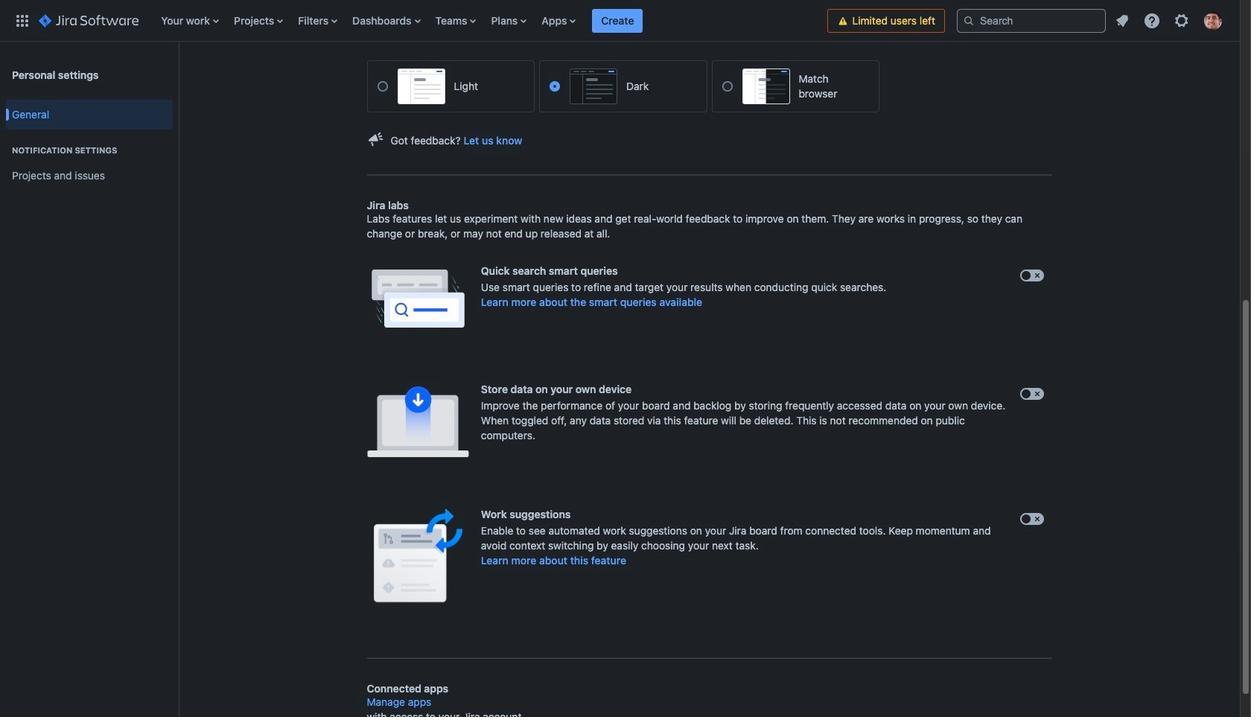 Task type: locate. For each thing, give the bounding box(es) containing it.
None search field
[[957, 9, 1106, 32]]

main content
[[179, 0, 1241, 695]]

2 group from the top
[[6, 130, 173, 195]]

banner
[[0, 0, 1241, 42]]

notifications image
[[1114, 12, 1132, 29]]

heading
[[6, 145, 173, 156]]

feedback image
[[367, 131, 385, 148]]

group
[[6, 95, 173, 200], [6, 130, 173, 195]]

None radio
[[377, 81, 388, 92], [722, 81, 733, 92], [377, 81, 388, 92], [722, 81, 733, 92]]

1 group from the top
[[6, 95, 173, 200]]

jira software image
[[39, 12, 139, 29], [39, 12, 139, 29]]

list item
[[593, 0, 643, 41]]

list
[[154, 0, 828, 41], [1109, 7, 1232, 34]]

None radio
[[550, 81, 560, 92]]



Task type: vqa. For each thing, say whether or not it's contained in the screenshot.
Details element
no



Task type: describe. For each thing, give the bounding box(es) containing it.
appswitcher icon image
[[13, 12, 31, 29]]

Search field
[[957, 9, 1106, 32]]

search image
[[963, 15, 975, 26]]

1 horizontal spatial list
[[1109, 7, 1232, 34]]

help image
[[1144, 12, 1162, 29]]

0 horizontal spatial list
[[154, 0, 828, 41]]

sidebar navigation image
[[162, 60, 195, 89]]

your profile and settings image
[[1205, 12, 1223, 29]]

settings image
[[1174, 12, 1191, 29]]

primary element
[[9, 0, 828, 41]]



